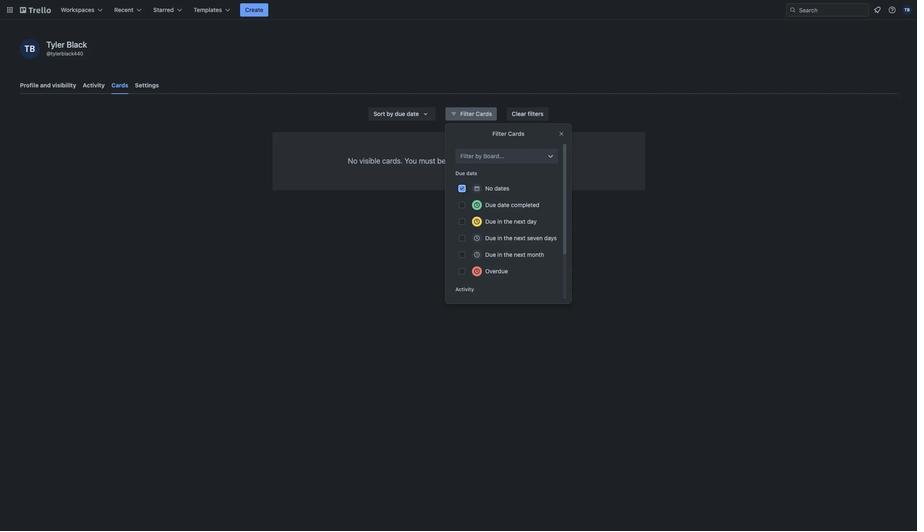 Task type: vqa. For each thing, say whether or not it's contained in the screenshot.
those in Trello Tip Trello Tip: Splash those redtape- heavy issues that are slowing your team down here.
no



Task type: locate. For each thing, give the bounding box(es) containing it.
1 horizontal spatial cards
[[476, 110, 492, 117]]

cards
[[111, 82, 128, 89], [476, 110, 492, 117], [508, 130, 525, 137]]

due
[[456, 170, 465, 176], [486, 201, 496, 208], [486, 218, 496, 225], [486, 235, 496, 242], [486, 251, 496, 258]]

0 vertical spatial filter
[[461, 110, 475, 117]]

to
[[471, 157, 478, 165], [519, 157, 526, 165]]

settings link
[[135, 78, 159, 93]]

cards down clear
[[508, 130, 525, 137]]

in up overdue at the bottom right of the page
[[498, 251, 503, 258]]

due for due date completed
[[486, 201, 496, 208]]

tyler black (tylerblack440) image right open information menu icon
[[903, 5, 913, 15]]

days
[[545, 235, 557, 242]]

due down no dates
[[486, 201, 496, 208]]

to right "it"
[[519, 157, 526, 165]]

activity
[[83, 82, 105, 89], [456, 286, 474, 293]]

1 horizontal spatial no
[[486, 185, 493, 192]]

in
[[498, 218, 503, 225], [498, 235, 503, 242], [498, 251, 503, 258]]

tyler black @ tylerblack440
[[46, 40, 87, 57]]

filter
[[461, 110, 475, 117], [493, 130, 507, 137], [461, 152, 474, 160]]

0 vertical spatial cards
[[111, 82, 128, 89]]

templates
[[194, 6, 222, 13]]

0 vertical spatial the
[[504, 218, 513, 225]]

in down due date completed
[[498, 218, 503, 225]]

1 next from the top
[[514, 218, 526, 225]]

date right "due"
[[407, 110, 419, 117]]

back to home image
[[20, 3, 51, 17]]

0 vertical spatial no
[[348, 157, 358, 165]]

0 vertical spatial filter cards
[[461, 110, 492, 117]]

the for month
[[504, 251, 513, 258]]

no for no visible cards. you must be added to a card for it to appear here.
[[348, 157, 358, 165]]

1 vertical spatial cards
[[476, 110, 492, 117]]

due for due in the next day
[[486, 218, 496, 225]]

next left 'day'
[[514, 218, 526, 225]]

close popover image
[[559, 131, 565, 137]]

1 horizontal spatial filter cards
[[493, 130, 525, 137]]

0 horizontal spatial no
[[348, 157, 358, 165]]

no dates
[[486, 185, 510, 192]]

due for due in the next month
[[486, 251, 496, 258]]

filters
[[528, 110, 544, 117]]

profile
[[20, 82, 39, 89]]

due for due date
[[456, 170, 465, 176]]

0 vertical spatial activity
[[83, 82, 105, 89]]

3 the from the top
[[504, 251, 513, 258]]

appear
[[528, 157, 551, 165]]

0 horizontal spatial to
[[471, 157, 478, 165]]

1 the from the top
[[504, 218, 513, 225]]

tylerblack440
[[51, 51, 83, 57]]

visible
[[360, 157, 381, 165]]

date down no visible cards. you must be added to a card for it to appear here.
[[467, 170, 478, 176]]

1 horizontal spatial tyler black (tylerblack440) image
[[903, 5, 913, 15]]

0 vertical spatial next
[[514, 218, 526, 225]]

0 horizontal spatial filter cards
[[461, 110, 492, 117]]

to left a
[[471, 157, 478, 165]]

no left dates
[[486, 185, 493, 192]]

2 vertical spatial cards
[[508, 130, 525, 137]]

due in the next seven days
[[486, 235, 557, 242]]

3 in from the top
[[498, 251, 503, 258]]

by left "due"
[[387, 110, 394, 117]]

2 in from the top
[[498, 235, 503, 242]]

in for due in the next seven days
[[498, 235, 503, 242]]

Search field
[[797, 4, 869, 16]]

3 next from the top
[[514, 251, 526, 258]]

2 horizontal spatial date
[[498, 201, 510, 208]]

1 horizontal spatial by
[[476, 152, 482, 160]]

by left card
[[476, 152, 482, 160]]

due for due in the next seven days
[[486, 235, 496, 242]]

in down due in the next day
[[498, 235, 503, 242]]

clear
[[512, 110, 527, 117]]

next
[[514, 218, 526, 225], [514, 235, 526, 242], [514, 251, 526, 258]]

by for filter
[[476, 152, 482, 160]]

2 vertical spatial the
[[504, 251, 513, 258]]

1 vertical spatial no
[[486, 185, 493, 192]]

2 the from the top
[[504, 235, 513, 242]]

1 vertical spatial next
[[514, 235, 526, 242]]

0 horizontal spatial by
[[387, 110, 394, 117]]

due in the next day
[[486, 218, 537, 225]]

0 horizontal spatial date
[[407, 110, 419, 117]]

@
[[46, 51, 51, 57]]

board...
[[484, 152, 505, 160]]

due down due in the next day
[[486, 235, 496, 242]]

starred button
[[148, 3, 187, 17]]

due in the next month
[[486, 251, 544, 258]]

tyler
[[46, 40, 65, 49]]

2 vertical spatial date
[[498, 201, 510, 208]]

here.
[[553, 157, 570, 165]]

0 vertical spatial by
[[387, 110, 394, 117]]

0 notifications image
[[873, 5, 883, 15]]

the down due date completed
[[504, 218, 513, 225]]

2 vertical spatial next
[[514, 251, 526, 258]]

date
[[407, 110, 419, 117], [467, 170, 478, 176], [498, 201, 510, 208]]

starred
[[153, 6, 174, 13]]

2 next from the top
[[514, 235, 526, 242]]

no
[[348, 157, 358, 165], [486, 185, 493, 192]]

due down due date completed
[[486, 218, 496, 225]]

1 vertical spatial tyler black (tylerblack440) image
[[20, 39, 40, 59]]

visibility
[[52, 82, 76, 89]]

next left month
[[514, 251, 526, 258]]

date down dates
[[498, 201, 510, 208]]

0 vertical spatial in
[[498, 218, 503, 225]]

activity link
[[83, 78, 105, 93]]

cards right activity link
[[111, 82, 128, 89]]

the
[[504, 218, 513, 225], [504, 235, 513, 242], [504, 251, 513, 258]]

the for seven
[[504, 235, 513, 242]]

open information menu image
[[889, 6, 897, 14]]

cards left clear
[[476, 110, 492, 117]]

a
[[479, 157, 483, 165]]

1 horizontal spatial date
[[467, 170, 478, 176]]

0 vertical spatial date
[[407, 110, 419, 117]]

1 vertical spatial activity
[[456, 286, 474, 293]]

black
[[67, 40, 87, 49]]

next for day
[[514, 218, 526, 225]]

0 horizontal spatial tyler black (tylerblack440) image
[[20, 39, 40, 59]]

in for due in the next month
[[498, 251, 503, 258]]

no for no dates
[[486, 185, 493, 192]]

1 vertical spatial by
[[476, 152, 482, 160]]

by
[[387, 110, 394, 117], [476, 152, 482, 160]]

the up overdue at the bottom right of the page
[[504, 251, 513, 258]]

tyler black (tylerblack440) image left @
[[20, 39, 40, 59]]

1 in from the top
[[498, 218, 503, 225]]

1 vertical spatial filter cards
[[493, 130, 525, 137]]

filter cards
[[461, 110, 492, 117], [493, 130, 525, 137]]

1 vertical spatial in
[[498, 235, 503, 242]]

the down due in the next day
[[504, 235, 513, 242]]

1 vertical spatial date
[[467, 170, 478, 176]]

filter by board...
[[461, 152, 505, 160]]

due date
[[456, 170, 478, 176]]

next left seven
[[514, 235, 526, 242]]

2 vertical spatial in
[[498, 251, 503, 258]]

it
[[513, 157, 517, 165]]

by inside sort by due date popup button
[[387, 110, 394, 117]]

no left 'visible'
[[348, 157, 358, 165]]

tyler black (tylerblack440) image
[[903, 5, 913, 15], [20, 39, 40, 59]]

1 horizontal spatial to
[[519, 157, 526, 165]]

due down no visible cards. you must be added to a card for it to appear here.
[[456, 170, 465, 176]]

1 vertical spatial the
[[504, 235, 513, 242]]

seven
[[527, 235, 543, 242]]

due up overdue at the bottom right of the page
[[486, 251, 496, 258]]



Task type: describe. For each thing, give the bounding box(es) containing it.
profile and visibility
[[20, 82, 76, 89]]

clear filters button
[[507, 107, 549, 121]]

0 vertical spatial tyler black (tylerblack440) image
[[903, 5, 913, 15]]

the for day
[[504, 218, 513, 225]]

primary element
[[0, 0, 918, 20]]

recent
[[114, 6, 134, 13]]

filter cards inside "button"
[[461, 110, 492, 117]]

in for due in the next day
[[498, 218, 503, 225]]

next for month
[[514, 251, 526, 258]]

cards.
[[382, 157, 403, 165]]

1 horizontal spatial activity
[[456, 286, 474, 293]]

2 vertical spatial filter
[[461, 152, 474, 160]]

0 horizontal spatial cards
[[111, 82, 128, 89]]

date for due date
[[467, 170, 478, 176]]

date for due date completed
[[498, 201, 510, 208]]

date inside popup button
[[407, 110, 419, 117]]

for
[[502, 157, 511, 165]]

card
[[485, 157, 500, 165]]

be
[[438, 157, 446, 165]]

month
[[527, 251, 544, 258]]

create
[[245, 6, 264, 13]]

clear filters
[[512, 110, 544, 117]]

search image
[[790, 7, 797, 13]]

due date completed
[[486, 201, 540, 208]]

no visible cards. you must be added to a card for it to appear here.
[[348, 157, 570, 165]]

cards inside "button"
[[476, 110, 492, 117]]

filter cards button
[[446, 107, 497, 121]]

cards link
[[111, 78, 128, 94]]

0 horizontal spatial activity
[[83, 82, 105, 89]]

must
[[419, 157, 436, 165]]

next for seven
[[514, 235, 526, 242]]

2 horizontal spatial cards
[[508, 130, 525, 137]]

sort by due date button
[[369, 107, 436, 121]]

recent button
[[109, 3, 147, 17]]

day
[[527, 218, 537, 225]]

by for sort
[[387, 110, 394, 117]]

added
[[448, 157, 469, 165]]

due
[[395, 110, 405, 117]]

filter inside "button"
[[461, 110, 475, 117]]

profile and visibility link
[[20, 78, 76, 93]]

create button
[[240, 3, 269, 17]]

you
[[405, 157, 417, 165]]

workspaces button
[[56, 3, 108, 17]]

1 vertical spatial filter
[[493, 130, 507, 137]]

dates
[[495, 185, 510, 192]]

settings
[[135, 82, 159, 89]]

1 to from the left
[[471, 157, 478, 165]]

and
[[40, 82, 51, 89]]

sort
[[374, 110, 385, 117]]

templates button
[[189, 3, 235, 17]]

overdue
[[486, 268, 508, 275]]

completed
[[511, 201, 540, 208]]

2 to from the left
[[519, 157, 526, 165]]

workspaces
[[61, 6, 94, 13]]

sort by due date
[[374, 110, 419, 117]]



